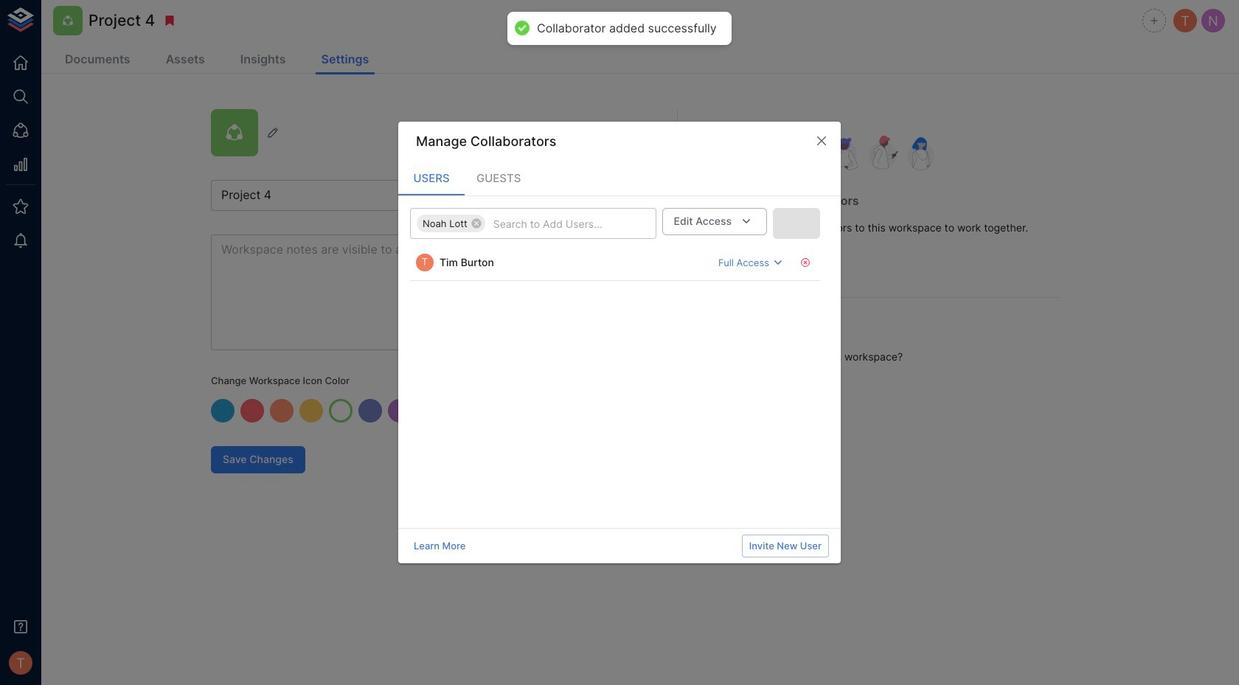 Task type: describe. For each thing, give the bounding box(es) containing it.
Search to Add Users... text field
[[487, 214, 608, 233]]

Workspace Name text field
[[211, 180, 630, 211]]

remove bookmark image
[[163, 14, 177, 27]]



Task type: vqa. For each thing, say whether or not it's contained in the screenshot.
Comments icon
no



Task type: locate. For each thing, give the bounding box(es) containing it.
status
[[537, 21, 717, 36]]

dialog
[[398, 122, 841, 563]]

tab list
[[398, 160, 841, 196]]

Workspace notes are visible to all members and guests. text field
[[211, 235, 630, 350]]



